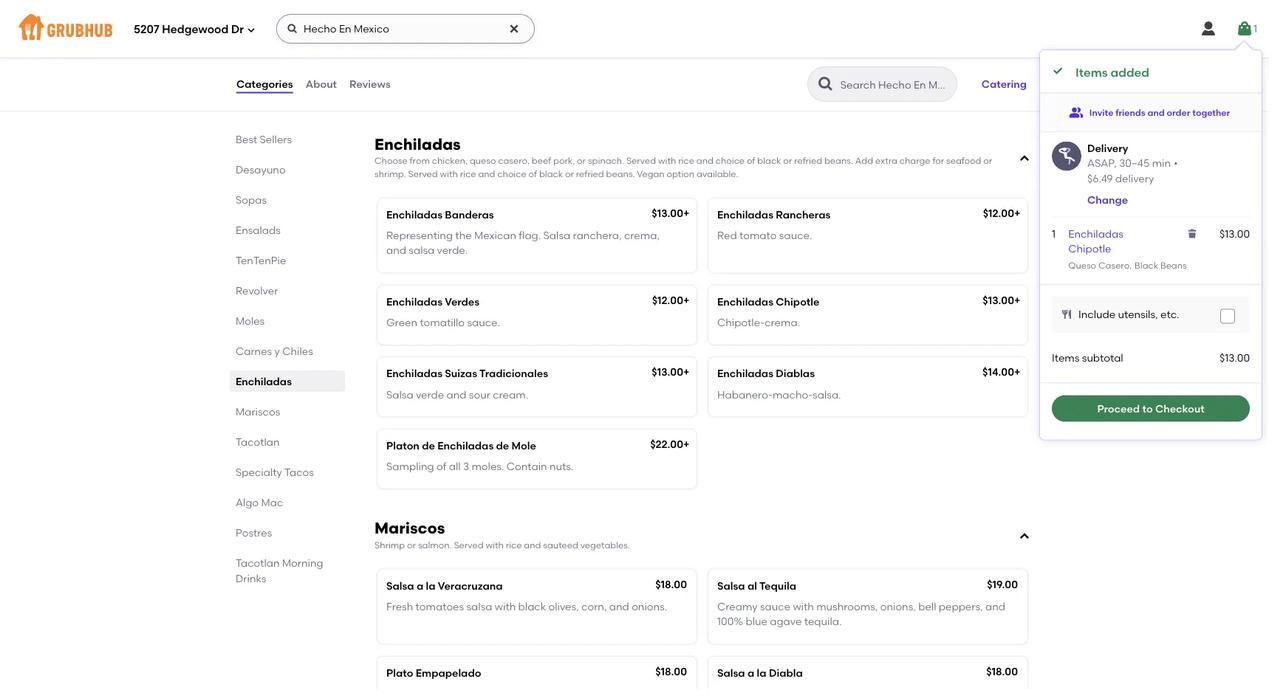 Task type: describe. For each thing, give the bounding box(es) containing it.
vegetables.
[[580, 541, 630, 551]]

tequila
[[760, 580, 796, 593]]

with inside creamy sauce with mushrooms, onions, bell peppers, and 100% blue agave tequila.
[[793, 601, 814, 614]]

2 horizontal spatial rice
[[678, 156, 694, 167]]

friends
[[1116, 107, 1146, 118]]

available.
[[697, 169, 738, 180]]

$13.00 for enchiladas chipotle
[[983, 294, 1014, 307]]

with up option
[[658, 156, 676, 167]]

invite friends and order together button
[[1069, 99, 1230, 126]]

homemade
[[442, 48, 501, 61]]

1 vertical spatial rice
[[460, 169, 476, 180]]

proceed to checkout button
[[1052, 396, 1250, 422]]

seafood
[[946, 156, 982, 167]]

peppers, inside beef fajita, homemade chorizo, nopalitos, grilled onions, plancha cooked serrano peppers, queso fresco, black beans, rice, and 6 flour tortillas.
[[511, 63, 555, 76]]

tacotlan morning drinks tab
[[236, 556, 339, 587]]

people icon image
[[1069, 105, 1084, 120]]

2 horizontal spatial of
[[747, 156, 755, 167]]

agave
[[770, 616, 802, 629]]

fresh
[[386, 601, 413, 614]]

$18.00 for plato empapelado
[[655, 666, 687, 679]]

black up enchiladas rancheras
[[758, 156, 781, 167]]

enchiladas rancheras
[[717, 209, 831, 221]]

enchiladas tab
[[236, 374, 339, 389]]

empapelado
[[416, 668, 481, 680]]

enchiladas suizas tradicionales
[[386, 368, 548, 380]]

cooked
[[431, 63, 468, 76]]

a for diabla
[[748, 668, 755, 680]]

salmon.
[[418, 541, 452, 551]]

+ for habanero-macho-salsa.
[[1014, 366, 1021, 379]]

red tomato sauce.
[[717, 230, 812, 242]]

chipotle-
[[717, 317, 765, 329]]

etc.
[[1161, 308, 1180, 321]]

revolver tab
[[236, 283, 339, 298]]

bell
[[919, 601, 936, 614]]

$12.00 + for green tomatillo sauce.
[[652, 294, 690, 307]]

macho-
[[773, 389, 813, 401]]

Search Hecho En Mexico search field
[[839, 78, 952, 92]]

olives,
[[549, 601, 579, 614]]

enchiladas diablas
[[717, 368, 815, 380]]

$14.00 +
[[983, 366, 1021, 379]]

2 de from the left
[[496, 440, 509, 453]]

catering
[[982, 78, 1027, 90]]

and up available.
[[697, 156, 714, 167]]

$19.00
[[987, 579, 1018, 591]]

change button
[[1088, 193, 1128, 208]]

onions.
[[632, 601, 667, 614]]

plato empapelado
[[386, 668, 481, 680]]

blue
[[746, 616, 768, 629]]

1 vertical spatial of
[[529, 169, 537, 180]]

$14.00
[[983, 366, 1014, 379]]

salsa inside representing the mexican flag. salsa ranchera, crema, and salsa verde.
[[543, 230, 571, 242]]

habanero-macho-salsa.
[[717, 389, 841, 401]]

ranchera,
[[573, 230, 622, 242]]

enchiladas up tomato
[[717, 209, 774, 221]]

+ for salsa verde and sour cream.
[[683, 366, 690, 379]]

beans,
[[386, 78, 420, 91]]

al
[[748, 580, 757, 593]]

6
[[469, 78, 475, 91]]

and inside creamy sauce with mushrooms, onions, bell peppers, and 100% blue agave tequila.
[[986, 601, 1006, 614]]

onions, inside beef fajita, homemade chorizo, nopalitos, grilled onions, plancha cooked serrano peppers, queso fresco, black beans, rice, and 6 flour tortillas.
[[630, 48, 666, 61]]

specialty tacos
[[236, 466, 314, 479]]

salsa a la diabla
[[717, 668, 803, 680]]

invite
[[1090, 107, 1114, 118]]

extra
[[876, 156, 898, 167]]

and right 'corn,'
[[609, 601, 629, 614]]

enchiladas choose from chicken, queso casero, beef pork, or spinach. served with rice and choice of black or refried beans. add extra charge for seafood or shrimp. served with rice and choice of black or refried beans. vegan option available.
[[375, 135, 992, 180]]

delivery icon image
[[1052, 142, 1082, 171]]

or down "pork,"
[[565, 169, 574, 180]]

items for items subtotal
[[1052, 352, 1080, 364]]

$13.00 + for habanero-macho-salsa.
[[652, 366, 690, 379]]

beef
[[532, 156, 551, 167]]

casero,
[[498, 156, 530, 167]]

mexican
[[474, 230, 516, 242]]

min
[[1152, 157, 1171, 170]]

mariscos shrimp or salmon. served with rice and sauteed vegetables.
[[375, 520, 630, 551]]

enchiladas chipotle link
[[1069, 228, 1124, 255]]

specialty
[[236, 466, 282, 479]]

tacotlan tab
[[236, 434, 339, 450]]

sopas
[[236, 194, 267, 206]]

with down chicken,
[[440, 169, 458, 180]]

contain
[[507, 461, 547, 474]]

molcajete
[[386, 27, 437, 40]]

chorizo,
[[503, 48, 542, 61]]

tentenpie tab
[[236, 253, 339, 268]]

enchiladas up representing
[[386, 209, 443, 221]]

delivery asap, 30–45 min • $6.49 delivery
[[1088, 142, 1178, 185]]

chiles
[[282, 345, 313, 358]]

or right seafood
[[984, 156, 992, 167]]

$13.00 + for red tomato sauce.
[[652, 207, 690, 220]]

main navigation navigation
[[0, 0, 1269, 58]]

asap,
[[1088, 157, 1117, 170]]

served inside mariscos shrimp or salmon. served with rice and sauteed vegetables.
[[454, 541, 484, 551]]

best sellers tab
[[236, 132, 339, 147]]

sopas tab
[[236, 192, 339, 208]]

salsa inside representing the mexican flag. salsa ranchera, crema, and salsa verde.
[[409, 245, 435, 257]]

crema.
[[765, 317, 800, 329]]

tacotlan morning drinks
[[236, 557, 323, 585]]

red
[[717, 230, 737, 242]]

desayuno tab
[[236, 162, 339, 177]]

$12.00 for red tomato sauce.
[[983, 207, 1014, 220]]

+ for red tomato sauce.
[[1014, 207, 1021, 220]]

with down veracruzana in the left of the page
[[495, 601, 516, 614]]

1 de from the left
[[422, 440, 435, 453]]

chipotle inside items added tooltip
[[1069, 243, 1112, 255]]

and down the suizas
[[447, 389, 467, 401]]

tacotlan for tacotlan morning drinks
[[236, 557, 280, 570]]

tacos
[[284, 466, 314, 479]]

tomatillo
[[420, 317, 465, 329]]

postres tab
[[236, 525, 339, 541]]

nuts.
[[550, 461, 574, 474]]

mushrooms,
[[817, 601, 878, 614]]

and inside button
[[1148, 107, 1165, 118]]

$13.00 for enchiladas banderas
[[652, 207, 683, 220]]

verdes
[[445, 296, 480, 308]]

2 vertical spatial of
[[437, 461, 447, 474]]

reviews
[[350, 78, 391, 90]]

and up banderas
[[478, 169, 495, 180]]

0 horizontal spatial served
[[408, 169, 438, 180]]

rancheras
[[776, 209, 831, 221]]

salsa al tequila
[[717, 580, 796, 593]]

moles.
[[472, 461, 504, 474]]

fresh tomatoes salsa with black olives, corn, and onions.
[[386, 601, 667, 614]]

+ for sampling of all 3 moles. contain nuts.
[[683, 439, 690, 451]]

representing
[[386, 230, 453, 242]]

casero
[[1099, 260, 1130, 271]]

ensalads tab
[[236, 222, 339, 238]]

salsa.
[[813, 389, 841, 401]]

$13.00 for enchiladas suizas tradicionales
[[652, 366, 683, 379]]

svg image left delivery icon
[[1019, 153, 1031, 165]]

Search for food, convenience, alcohol... search field
[[276, 14, 535, 44]]

tomato
[[740, 230, 777, 242]]

svg image inside items added tooltip
[[1061, 309, 1073, 321]]

algo
[[236, 496, 259, 509]]

3
[[463, 461, 469, 474]]

plancha
[[386, 63, 428, 76]]

morning
[[282, 557, 323, 570]]

mariscos tab
[[236, 404, 339, 420]]

tequila.
[[804, 616, 842, 629]]



Task type: vqa. For each thing, say whether or not it's contained in the screenshot.
Enchiladas Chipotle link
yes



Task type: locate. For each thing, give the bounding box(es) containing it.
5207
[[134, 23, 159, 36]]

1 horizontal spatial chipotle
[[1069, 243, 1112, 255]]

1 vertical spatial $12.00 +
[[652, 294, 690, 307]]

svg image right dr
[[287, 23, 299, 35]]

0 horizontal spatial $12.00
[[652, 294, 683, 307]]

categories button
[[236, 58, 294, 111]]

1 horizontal spatial mariscos
[[375, 520, 445, 539]]

0 horizontal spatial mariscos
[[236, 406, 280, 418]]

0 vertical spatial a
[[417, 580, 424, 593]]

items added tooltip
[[1040, 41, 1262, 440]]

0 vertical spatial tacotlan
[[236, 436, 280, 448]]

$12.00 + for red tomato sauce.
[[983, 207, 1021, 220]]

peppers, right bell
[[939, 601, 983, 614]]

enchiladas inside enchiladas choose from chicken, queso casero, beef pork, or spinach. served with rice and choice of black or refried beans. add extra charge for seafood or shrimp. served with rice and choice of black or refried beans. vegan option available.
[[375, 135, 461, 154]]

algo mac tab
[[236, 495, 339, 511]]

onions, inside creamy sauce with mushrooms, onions, bell peppers, and 100% blue agave tequila.
[[880, 601, 916, 614]]

charge
[[900, 156, 931, 167]]

tacotlan inside tacotlan morning drinks
[[236, 557, 280, 570]]

0 vertical spatial chipotle
[[1069, 243, 1112, 255]]

la up tomatoes
[[426, 580, 436, 593]]

and inside beef fajita, homemade chorizo, nopalitos, grilled onions, plancha cooked serrano peppers, queso fresco, black beans, rice, and 6 flour tortillas.
[[446, 78, 466, 91]]

banderas
[[445, 209, 494, 221]]

1 vertical spatial $13.00 +
[[983, 294, 1021, 307]]

pork,
[[553, 156, 575, 167]]

0 horizontal spatial enchiladas chipotle
[[717, 296, 820, 308]]

enchiladas up green
[[386, 296, 443, 308]]

served right salmon.
[[454, 541, 484, 551]]

enchiladas up queso
[[1069, 228, 1124, 240]]

rice left sauteed
[[506, 541, 522, 551]]

0 vertical spatial onions,
[[630, 48, 666, 61]]

$12.00 for green tomatillo sauce.
[[652, 294, 683, 307]]

beans. down spinach.
[[606, 169, 635, 180]]

moles tab
[[236, 313, 339, 329]]

or right "pork,"
[[577, 156, 586, 167]]

grilled
[[596, 48, 627, 61]]

la left diabla
[[757, 668, 767, 680]]

choice down casero,
[[498, 169, 527, 180]]

green tomatillo sauce.
[[386, 317, 500, 329]]

chipotle up queso
[[1069, 243, 1112, 255]]

$6.49
[[1088, 172, 1113, 185]]

1 vertical spatial choice
[[498, 169, 527, 180]]

0 vertical spatial sauce.
[[779, 230, 812, 242]]

all
[[449, 461, 461, 474]]

sauce. down the verdes
[[467, 317, 500, 329]]

la
[[426, 580, 436, 593], [757, 668, 767, 680]]

0 vertical spatial 1
[[1254, 22, 1258, 35]]

enchiladas chipotle up chipotle-crema.
[[717, 296, 820, 308]]

flour
[[477, 78, 500, 91]]

0 vertical spatial $12.00
[[983, 207, 1014, 220]]

tacotlan inside tab
[[236, 436, 280, 448]]

2 vertical spatial $13.00 +
[[652, 366, 690, 379]]

enchiladas banderas
[[386, 209, 494, 221]]

and left order
[[1148, 107, 1165, 118]]

nopalitos,
[[545, 48, 594, 61]]

or
[[577, 156, 586, 167], [783, 156, 792, 167], [984, 156, 992, 167], [565, 169, 574, 180], [407, 541, 416, 551]]

1 horizontal spatial onions,
[[880, 601, 916, 614]]

0 horizontal spatial beans.
[[606, 169, 635, 180]]

enchiladas inside items added tooltip
[[1069, 228, 1124, 240]]

salsa down veracruzana in the left of the page
[[467, 601, 492, 614]]

1 horizontal spatial $12.00 +
[[983, 207, 1021, 220]]

$13.00
[[652, 207, 683, 220], [1220, 228, 1250, 240], [983, 294, 1014, 307], [1220, 352, 1250, 364], [652, 366, 683, 379]]

1 horizontal spatial beans.
[[825, 156, 853, 167]]

shrimp.
[[375, 169, 406, 180]]

mariscos for mariscos
[[236, 406, 280, 418]]

a left diabla
[[748, 668, 755, 680]]

1 horizontal spatial a
[[748, 668, 755, 680]]

svg image left the include
[[1061, 309, 1073, 321]]

0 horizontal spatial $12.00 +
[[652, 294, 690, 307]]

rice inside mariscos shrimp or salmon. served with rice and sauteed vegetables.
[[506, 541, 522, 551]]

enchiladas up verde
[[386, 368, 443, 380]]

1 vertical spatial sauce.
[[467, 317, 500, 329]]

0 horizontal spatial chipotle
[[776, 296, 820, 308]]

items left added
[[1076, 65, 1108, 80]]

1 vertical spatial $12.00
[[652, 294, 683, 307]]

1 vertical spatial enchiladas chipotle
[[717, 296, 820, 308]]

2 vertical spatial rice
[[506, 541, 522, 551]]

tacotlan up drinks
[[236, 557, 280, 570]]

2 vertical spatial served
[[454, 541, 484, 551]]

la for diabla
[[757, 668, 767, 680]]

black left olives,
[[518, 601, 546, 614]]

carnes y chiles
[[236, 345, 313, 358]]

+ for green tomatillo sauce.
[[683, 294, 690, 307]]

0 vertical spatial $13.00 +
[[652, 207, 690, 220]]

refried up rancheras
[[794, 156, 822, 167]]

a for veracruzana
[[417, 580, 424, 593]]

1 horizontal spatial served
[[454, 541, 484, 551]]

$18.00 for salsa a la diabla
[[986, 666, 1018, 679]]

of up enchiladas rancheras
[[747, 156, 755, 167]]

peppers, down chorizo,
[[511, 63, 555, 76]]

option
[[667, 169, 695, 180]]

1 vertical spatial items
[[1052, 352, 1080, 364]]

1 vertical spatial onions,
[[880, 601, 916, 614]]

with up veracruzana in the left of the page
[[486, 541, 504, 551]]

1 horizontal spatial $12.00
[[983, 207, 1014, 220]]

0 horizontal spatial 1
[[1052, 228, 1056, 240]]

0 horizontal spatial de
[[422, 440, 435, 453]]

sauce.
[[779, 230, 812, 242], [467, 317, 500, 329]]

carnes y chiles tab
[[236, 344, 339, 359]]

items left subtotal
[[1052, 352, 1080, 364]]

1 vertical spatial a
[[748, 668, 755, 680]]

black down grilled
[[627, 63, 654, 76]]

0 vertical spatial for
[[439, 27, 453, 40]]

rice
[[678, 156, 694, 167], [460, 169, 476, 180], [506, 541, 522, 551]]

1 inside button
[[1254, 22, 1258, 35]]

categories
[[236, 78, 293, 90]]

fajita,
[[411, 48, 440, 61]]

salsa for salsa verde and sour cream.
[[386, 389, 414, 401]]

a up tomatoes
[[417, 580, 424, 593]]

of left 'all'
[[437, 461, 447, 474]]

tacotlan up the specialty
[[236, 436, 280, 448]]

0 horizontal spatial la
[[426, 580, 436, 593]]

vegan
[[637, 169, 665, 180]]

0 vertical spatial beans.
[[825, 156, 853, 167]]

$18.00
[[655, 579, 687, 591], [655, 666, 687, 679], [986, 666, 1018, 679]]

verde
[[416, 389, 444, 401]]

proceed
[[1097, 403, 1140, 415]]

1 vertical spatial beans.
[[606, 169, 635, 180]]

creamy sauce with mushrooms, onions, bell peppers, and 100% blue agave tequila.
[[717, 601, 1006, 629]]

1 horizontal spatial rice
[[506, 541, 522, 551]]

1 vertical spatial chipotle
[[776, 296, 820, 308]]

black inside beef fajita, homemade chorizo, nopalitos, grilled onions, plancha cooked serrano peppers, queso fresco, black beans, rice, and 6 flour tortillas.
[[627, 63, 654, 76]]

reviews button
[[349, 58, 391, 111]]

enchiladas up chipotle-
[[717, 296, 774, 308]]

and left sauteed
[[524, 541, 541, 551]]

1 vertical spatial salsa
[[467, 601, 492, 614]]

queso inside enchiladas choose from chicken, queso casero, beef pork, or spinach. served with rice and choice of black or refried beans. add extra charge for seafood or shrimp. served with rice and choice of black or refried beans. vegan option available.
[[470, 156, 496, 167]]

1 horizontal spatial choice
[[716, 156, 745, 167]]

choice up available.
[[716, 156, 745, 167]]

la for veracruzana
[[426, 580, 436, 593]]

$12.00
[[983, 207, 1014, 220], [652, 294, 683, 307]]

with
[[658, 156, 676, 167], [440, 169, 458, 180], [486, 541, 504, 551], [495, 601, 516, 614], [793, 601, 814, 614]]

0 horizontal spatial salsa
[[409, 245, 435, 257]]

chipotle up crema. at the top of page
[[776, 296, 820, 308]]

+ for chipotle-crema.
[[1014, 294, 1021, 307]]

enchiladas chipotle
[[1069, 228, 1124, 255], [717, 296, 820, 308]]

and left 6
[[446, 78, 466, 91]]

de left mole
[[496, 440, 509, 453]]

fresco,
[[591, 63, 624, 76]]

rice down chicken,
[[460, 169, 476, 180]]

revolver
[[236, 284, 278, 297]]

beans
[[1161, 260, 1187, 271]]

salsa up fresh
[[386, 580, 414, 593]]

svg image left 1 button
[[1200, 20, 1218, 38]]

+
[[683, 207, 690, 220], [1014, 207, 1021, 220], [683, 294, 690, 307], [1014, 294, 1021, 307], [683, 366, 690, 379], [1014, 366, 1021, 379], [683, 439, 690, 451]]

$22.00
[[650, 439, 683, 451]]

0 horizontal spatial rice
[[460, 169, 476, 180]]

1 horizontal spatial refried
[[794, 156, 822, 167]]

0 vertical spatial mariscos
[[236, 406, 280, 418]]

enchiladas verdes
[[386, 296, 480, 308]]

include utensils, etc.
[[1079, 308, 1180, 321]]

1 vertical spatial tacotlan
[[236, 557, 280, 570]]

salsa left al on the bottom of the page
[[717, 580, 745, 593]]

diablas
[[776, 368, 815, 380]]

salsa left verde
[[386, 389, 414, 401]]

queso left casero,
[[470, 156, 496, 167]]

salsa for salsa a la diabla
[[717, 668, 745, 680]]

salsa for salsa a la veracruzana
[[386, 580, 414, 593]]

enchiladas up 3
[[438, 440, 494, 453]]

1 horizontal spatial queso
[[558, 63, 588, 76]]

and down representing
[[386, 245, 406, 257]]

chicken,
[[432, 156, 468, 167]]

0 vertical spatial choice
[[716, 156, 745, 167]]

0 horizontal spatial sauce.
[[467, 317, 500, 329]]

1 vertical spatial for
[[933, 156, 944, 167]]

$13.00 + up crema,
[[652, 207, 690, 220]]

0 vertical spatial salsa
[[409, 245, 435, 257]]

sauce. for red tomato sauce.
[[779, 230, 812, 242]]

mariscos up tacotlan tab
[[236, 406, 280, 418]]

0 horizontal spatial for
[[439, 27, 453, 40]]

of down beef
[[529, 169, 537, 180]]

mariscos for mariscos shrimp or salmon. served with rice and sauteed vegetables.
[[375, 520, 445, 539]]

mariscos inside tab
[[236, 406, 280, 418]]

onions, left bell
[[880, 601, 916, 614]]

black
[[627, 63, 654, 76], [758, 156, 781, 167], [539, 169, 563, 180], [518, 601, 546, 614]]

or right shrimp
[[407, 541, 416, 551]]

black down beef
[[539, 169, 563, 180]]

1 vertical spatial queso
[[470, 156, 496, 167]]

sellers
[[260, 133, 292, 146]]

0 vertical spatial served
[[626, 156, 656, 167]]

served
[[626, 156, 656, 167], [408, 169, 438, 180], [454, 541, 484, 551]]

svg image inside 1 button
[[1236, 20, 1254, 38]]

1 vertical spatial served
[[408, 169, 438, 180]]

queso casero black beans
[[1069, 260, 1187, 271]]

1 horizontal spatial 1
[[1254, 22, 1258, 35]]

1 vertical spatial la
[[757, 668, 767, 680]]

ensalads
[[236, 224, 281, 236]]

sauce. for green tomatillo sauce.
[[467, 317, 500, 329]]

serrano
[[470, 63, 509, 76]]

with up agave
[[793, 601, 814, 614]]

salsa down representing
[[409, 245, 435, 257]]

tacotlan
[[236, 436, 280, 448], [236, 557, 280, 570]]

items for items added
[[1076, 65, 1108, 80]]

$12.00 +
[[983, 207, 1021, 220], [652, 294, 690, 307]]

or up enchiladas rancheras
[[783, 156, 792, 167]]

rice up option
[[678, 156, 694, 167]]

$22.00 +
[[650, 439, 690, 451]]

0 horizontal spatial choice
[[498, 169, 527, 180]]

1 horizontal spatial for
[[933, 156, 944, 167]]

served down from
[[408, 169, 438, 180]]

0 vertical spatial of
[[747, 156, 755, 167]]

0 horizontal spatial queso
[[470, 156, 496, 167]]

enchiladas down 'carnes'
[[236, 375, 292, 388]]

svg image
[[1200, 20, 1218, 38], [287, 23, 299, 35], [1019, 153, 1031, 165], [1061, 309, 1073, 321]]

onions, right grilled
[[630, 48, 666, 61]]

change
[[1088, 194, 1128, 207]]

$13.00 + up $22.00 +
[[652, 366, 690, 379]]

enchiladas inside "enchiladas" tab
[[236, 375, 292, 388]]

1 horizontal spatial salsa
[[467, 601, 492, 614]]

order
[[1167, 107, 1191, 118]]

algo mac
[[236, 496, 283, 509]]

search icon image
[[817, 75, 835, 93]]

$13.00 +
[[652, 207, 690, 220], [983, 294, 1021, 307], [652, 366, 690, 379]]

enchiladas up habanero-
[[717, 368, 774, 380]]

mariscos up shrimp
[[375, 520, 445, 539]]

enchiladas chipotle inside items added tooltip
[[1069, 228, 1124, 255]]

queso inside beef fajita, homemade chorizo, nopalitos, grilled onions, plancha cooked serrano peppers, queso fresco, black beans, rice, and 6 flour tortillas.
[[558, 63, 588, 76]]

from
[[410, 156, 430, 167]]

1 vertical spatial 1
[[1052, 228, 1056, 240]]

sauce. down rancheras
[[779, 230, 812, 242]]

1 horizontal spatial de
[[496, 440, 509, 453]]

0 horizontal spatial peppers,
[[511, 63, 555, 76]]

beef fajita, homemade chorizo, nopalitos, grilled onions, plancha cooked serrano peppers, queso fresco, black beans, rice, and 6 flour tortillas.
[[386, 48, 666, 91]]

1 button
[[1236, 16, 1258, 42]]

0 vertical spatial $12.00 +
[[983, 207, 1021, 220]]

beans. left the add
[[825, 156, 853, 167]]

2 tacotlan from the top
[[236, 557, 280, 570]]

1 horizontal spatial enchiladas chipotle
[[1069, 228, 1124, 255]]

checkout
[[1156, 403, 1205, 415]]

chipotle
[[1069, 243, 1112, 255], [776, 296, 820, 308]]

0 horizontal spatial onions,
[[630, 48, 666, 61]]

2 horizontal spatial served
[[626, 156, 656, 167]]

1 inside items added tooltip
[[1052, 228, 1056, 240]]

desayuno
[[236, 163, 286, 176]]

refried down spinach.
[[576, 169, 604, 180]]

0 vertical spatial peppers,
[[511, 63, 555, 76]]

0 horizontal spatial refried
[[576, 169, 604, 180]]

for left 2
[[439, 27, 453, 40]]

1 vertical spatial refried
[[576, 169, 604, 180]]

a
[[417, 580, 424, 593], [748, 668, 755, 680]]

plato
[[386, 668, 413, 680]]

molcajete for 2
[[386, 27, 462, 40]]

1 horizontal spatial peppers,
[[939, 601, 983, 614]]

tacotlan for tacotlan
[[236, 436, 280, 448]]

1 horizontal spatial la
[[757, 668, 767, 680]]

specialty tacos tab
[[236, 465, 339, 480]]

0 vertical spatial la
[[426, 580, 436, 593]]

and down $19.00
[[986, 601, 1006, 614]]

5207 hedgewood dr
[[134, 23, 244, 36]]

•
[[1174, 157, 1178, 170]]

1 vertical spatial peppers,
[[939, 601, 983, 614]]

diabla
[[769, 668, 803, 680]]

for right charge
[[933, 156, 944, 167]]

and inside mariscos shrimp or salmon. served with rice and sauteed vegetables.
[[524, 541, 541, 551]]

1 vertical spatial mariscos
[[375, 520, 445, 539]]

1 horizontal spatial sauce.
[[779, 230, 812, 242]]

served up the vegan
[[626, 156, 656, 167]]

postres
[[236, 527, 272, 539]]

for
[[439, 27, 453, 40], [933, 156, 944, 167]]

30–45
[[1119, 157, 1150, 170]]

mariscos inside mariscos shrimp or salmon. served with rice and sauteed vegetables.
[[375, 520, 445, 539]]

0 horizontal spatial a
[[417, 580, 424, 593]]

+ for representing the mexican flag. salsa ranchera, crema, and salsa verde.
[[683, 207, 690, 220]]

salsa right flag.
[[543, 230, 571, 242]]

veracruzana
[[438, 580, 503, 593]]

enchiladas up from
[[375, 135, 461, 154]]

for inside enchiladas choose from chicken, queso casero, beef pork, or spinach. served with rice and choice of black or refried beans. add extra charge for seafood or shrimp. served with rice and choice of black or refried beans. vegan option available.
[[933, 156, 944, 167]]

enchiladas chipotle up queso
[[1069, 228, 1124, 255]]

0 vertical spatial enchiladas chipotle
[[1069, 228, 1124, 255]]

add
[[855, 156, 873, 167]]

1 horizontal spatial of
[[529, 169, 537, 180]]

de right platon
[[422, 440, 435, 453]]

and inside representing the mexican flag. salsa ranchera, crema, and salsa verde.
[[386, 245, 406, 257]]

items added
[[1076, 65, 1150, 80]]

salsa for salsa al tequila
[[717, 580, 745, 593]]

$13.00 + up $14.00 +
[[983, 294, 1021, 307]]

queso down nopalitos,
[[558, 63, 588, 76]]

svg image
[[1236, 20, 1254, 38], [508, 23, 520, 35], [247, 25, 256, 34], [1052, 65, 1064, 77], [1187, 228, 1199, 240], [1019, 531, 1031, 543]]

salsa down the 100%
[[717, 668, 745, 680]]

peppers, inside creamy sauce with mushrooms, onions, bell peppers, and 100% blue agave tequila.
[[939, 601, 983, 614]]

mac
[[261, 496, 283, 509]]

1 tacotlan from the top
[[236, 436, 280, 448]]

0 vertical spatial refried
[[794, 156, 822, 167]]

0 vertical spatial queso
[[558, 63, 588, 76]]

of
[[747, 156, 755, 167], [529, 169, 537, 180], [437, 461, 447, 474]]

representing the mexican flag. salsa ranchera, crema, and salsa verde.
[[386, 230, 660, 257]]

0 vertical spatial rice
[[678, 156, 694, 167]]

items
[[1076, 65, 1108, 80], [1052, 352, 1080, 364]]

delivery
[[1088, 142, 1128, 155]]

0 vertical spatial items
[[1076, 65, 1108, 80]]

proceed to checkout
[[1097, 403, 1205, 415]]

with inside mariscos shrimp or salmon. served with rice and sauteed vegetables.
[[486, 541, 504, 551]]

0 horizontal spatial of
[[437, 461, 447, 474]]

or inside mariscos shrimp or salmon. served with rice and sauteed vegetables.
[[407, 541, 416, 551]]



